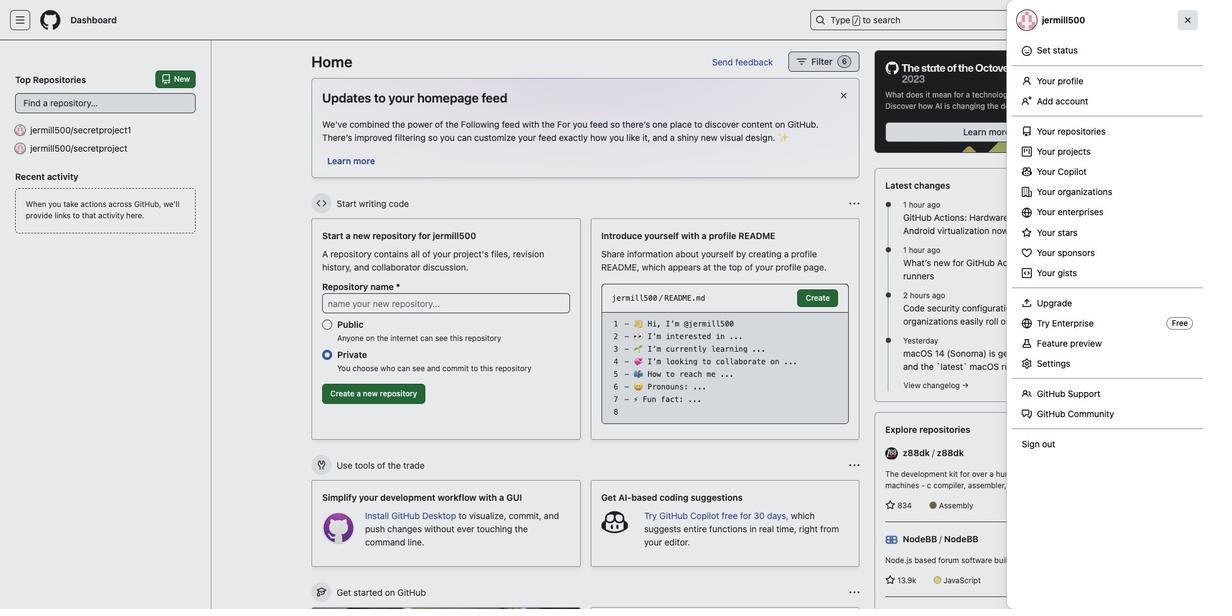 Task type: locate. For each thing, give the bounding box(es) containing it.
0 vertical spatial dot fill image
[[883, 200, 893, 210]]

1 vertical spatial dot fill image
[[883, 290, 893, 300]]

dot fill image
[[883, 200, 893, 210], [883, 290, 893, 300], [883, 335, 893, 346]]

homepage image
[[40, 10, 60, 30]]

2 vertical spatial dot fill image
[[883, 335, 893, 346]]

star image
[[885, 500, 895, 510]]

explore element
[[875, 50, 1099, 609]]

dot fill image
[[883, 245, 893, 255]]

star image
[[885, 575, 895, 585]]

account element
[[0, 40, 211, 609]]

3 dot fill image from the top
[[883, 335, 893, 346]]



Task type: vqa. For each thing, say whether or not it's contained in the screenshot.
Add or remove reactions image
no



Task type: describe. For each thing, give the bounding box(es) containing it.
2 dot fill image from the top
[[883, 290, 893, 300]]

explore repositories navigation
[[875, 412, 1099, 609]]

plus image
[[1055, 15, 1065, 25]]

1 dot fill image from the top
[[883, 200, 893, 210]]

triangle down image
[[1070, 15, 1080, 25]]

command palette image
[[1016, 15, 1026, 25]]



